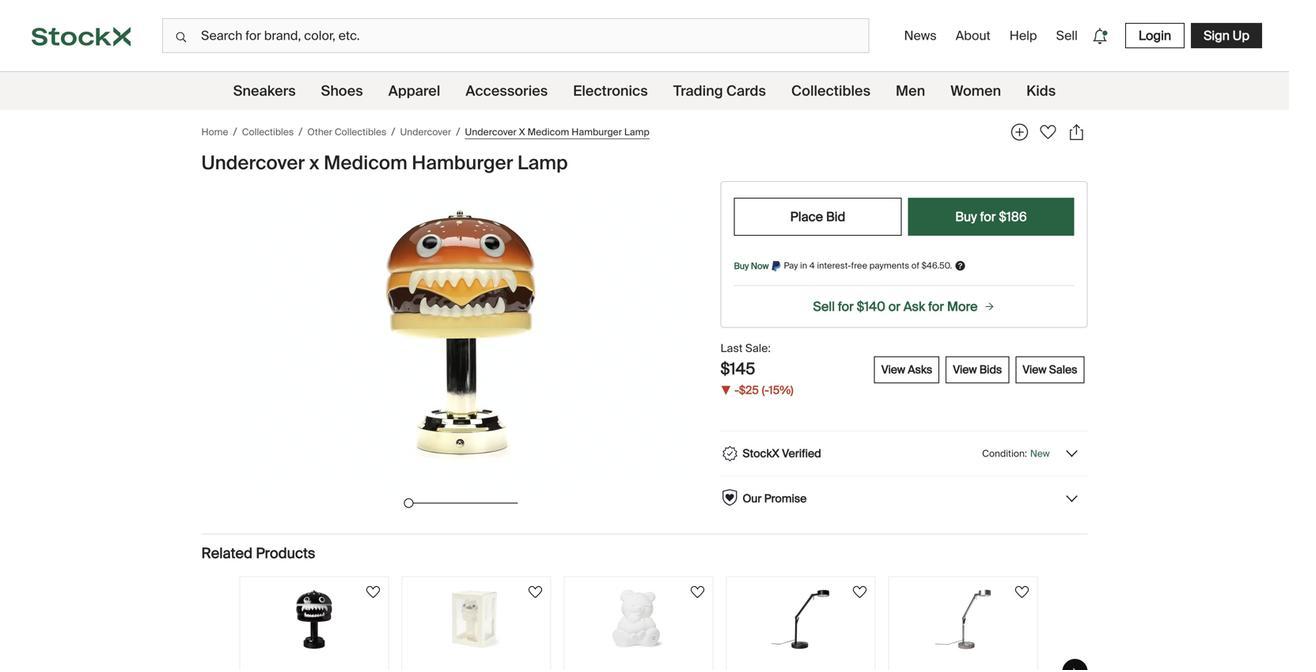 Task type: describe. For each thing, give the bounding box(es) containing it.
trading cards link
[[673, 72, 766, 110]]

related products
[[201, 544, 315, 563]]

last
[[720, 341, 743, 356]]

other collectibles link
[[307, 125, 386, 139]]

payments
[[869, 260, 909, 272]]

our promise
[[743, 491, 807, 506]]

apparel link
[[388, 72, 440, 110]]

collectibles
[[242, 126, 294, 138]]

15%)
[[769, 383, 793, 398]]

undercover link
[[400, 125, 451, 139]]

men
[[896, 82, 925, 100]]

favorite image
[[1037, 121, 1059, 143]]

condition: new
[[982, 447, 1050, 460]]

home
[[201, 126, 228, 138]]

shoes
[[321, 82, 363, 100]]

other
[[307, 126, 332, 138]]

home / collectibles / other collectibles / undercover / undercover x medicom hamburger lamp
[[201, 125, 649, 139]]

sell for sell for $140 or ask for more
[[813, 298, 835, 315]]

cards
[[726, 82, 766, 100]]

sneakers
[[233, 82, 296, 100]]

sneakers link
[[233, 72, 296, 110]]

now
[[751, 260, 769, 272]]

help
[[1010, 27, 1037, 44]]

sell for $140 or ask for more
[[813, 298, 978, 315]]

sales
[[1049, 362, 1077, 377]]

place bid link
[[734, 198, 902, 236]]

sign up
[[1204, 27, 1249, 44]]

stockx verified
[[743, 446, 821, 461]]

buy now link
[[734, 260, 769, 273]]

undercover x medicom hamburger lamp black image
[[259, 590, 370, 649]]

shoes link
[[321, 72, 363, 110]]

view for view asks
[[881, 362, 905, 377]]

view for view sales
[[1023, 362, 1046, 377]]

stockx
[[743, 446, 779, 461]]

accessories link
[[466, 72, 548, 110]]

verified
[[782, 446, 821, 461]]

(-
[[762, 383, 769, 398]]

stockx logo link
[[0, 0, 162, 71]]

hamburger inside home / collectibles / other collectibles / undercover / undercover x medicom hamburger lamp
[[572, 126, 622, 138]]

home link
[[201, 125, 228, 139]]

view bids button
[[946, 356, 1009, 383]]

kids
[[1026, 82, 1056, 100]]

login button
[[1125, 23, 1185, 48]]

sell for $140 or ask for more link
[[734, 298, 1074, 315]]

collectibles inside product category switcher element
[[791, 82, 870, 100]]

for for $140
[[838, 298, 854, 315]]

women
[[951, 82, 1001, 100]]

2 horizontal spatial undercover
[[465, 126, 517, 138]]

toggle promise value prop image
[[1064, 491, 1080, 507]]

interest-
[[817, 260, 851, 272]]

$46.50.
[[921, 260, 952, 272]]

product category switcher element
[[0, 72, 1289, 110]]

2 / from the left
[[298, 125, 303, 139]]

electronics
[[573, 82, 648, 100]]

x inside home / collectibles / other collectibles / undercover / undercover x medicom hamburger lamp
[[519, 126, 525, 138]]

place
[[790, 209, 823, 225]]

about
[[956, 27, 991, 44]]

3 / from the left
[[391, 125, 395, 139]]

1 horizontal spatial undercover
[[400, 126, 451, 138]]

$186
[[999, 209, 1027, 225]]

buy now
[[734, 260, 769, 272]]

1 vertical spatial lamp
[[518, 151, 568, 175]]

pay
[[784, 260, 798, 272]]

sign
[[1204, 27, 1230, 44]]

news
[[904, 27, 937, 44]]

$140
[[857, 298, 885, 315]]

4 / from the left
[[456, 125, 460, 139]]

houseplant strut lamp black image
[[745, 590, 856, 649]]

notification unread icon image
[[1089, 25, 1111, 47]]

$145
[[720, 359, 755, 379]]

view bids
[[953, 362, 1002, 377]]

new
[[1030, 447, 1050, 460]]

view sales button
[[1015, 356, 1084, 383]]



Task type: vqa. For each thing, say whether or not it's contained in the screenshot.
360 Slider Track slider
yes



Task type: locate. For each thing, give the bounding box(es) containing it.
1 horizontal spatial sell
[[1056, 27, 1078, 44]]

buy for buy for $186
[[955, 209, 977, 225]]

hamburger
[[572, 126, 622, 138], [412, 151, 513, 175]]

share image
[[1065, 121, 1088, 143]]

1 horizontal spatial medicom
[[528, 126, 569, 138]]

0 vertical spatial sell
[[1056, 27, 1078, 44]]

/ right "undercover" link
[[456, 125, 460, 139]]

sale:
[[745, 341, 771, 356]]

1 horizontal spatial for
[[928, 298, 944, 315]]

related
[[201, 544, 252, 563]]

/ left other on the top left of the page
[[298, 125, 303, 139]]

stockx logo image
[[32, 27, 131, 46]]

2 view from the left
[[953, 362, 977, 377]]

buy for buy now
[[734, 260, 749, 272]]

follow image for undercover x medicom hamburger lamp black image
[[364, 583, 383, 602]]

1 horizontal spatial buy
[[955, 209, 977, 225]]

last sale: $145 ▼ -$25 (-15%)
[[720, 341, 793, 398]]

follow image for undercover x medicom bear floor lamp image
[[688, 583, 707, 602]]

trading
[[673, 82, 723, 100]]

360 slider track slider
[[404, 498, 413, 508]]

collectibles inside home / collectibles / other collectibles / undercover / undercover x medicom hamburger lamp
[[335, 126, 386, 138]]

view sales
[[1023, 362, 1077, 377]]

view asks button
[[874, 356, 939, 383]]

2 horizontal spatial for
[[980, 209, 996, 225]]

hamburger down electronics
[[572, 126, 622, 138]]

0 horizontal spatial view
[[881, 362, 905, 377]]

for right the 'ask'
[[928, 298, 944, 315]]

0 horizontal spatial buy
[[734, 260, 749, 272]]

for left $140
[[838, 298, 854, 315]]

x down accessories
[[519, 126, 525, 138]]

medicom down accessories
[[528, 126, 569, 138]]

condition:
[[982, 447, 1027, 460]]

about link
[[949, 21, 997, 50]]

0 horizontal spatial follow image
[[364, 583, 383, 602]]

undercover
[[465, 126, 517, 138], [400, 126, 451, 138], [201, 151, 305, 175]]

0 horizontal spatial medicom
[[324, 151, 407, 175]]

view left asks
[[881, 362, 905, 377]]

for for $186
[[980, 209, 996, 225]]

lamp inside home / collectibles / other collectibles / undercover / undercover x medicom hamburger lamp
[[624, 126, 649, 138]]

buy left the now
[[734, 260, 749, 272]]

0 vertical spatial collectibles
[[791, 82, 870, 100]]

sell left notification unread icon
[[1056, 27, 1078, 44]]

our
[[743, 491, 762, 506]]

0 horizontal spatial follow image
[[526, 583, 545, 602]]

place bid
[[790, 209, 845, 225]]

collectibles link
[[242, 125, 294, 139]]

0 horizontal spatial collectibles
[[335, 126, 386, 138]]

1 vertical spatial collectibles
[[335, 126, 386, 138]]

0 horizontal spatial x
[[309, 151, 319, 175]]

1 follow image from the left
[[526, 583, 545, 602]]

lamp
[[624, 126, 649, 138], [518, 151, 568, 175]]

follow image for houseplant strut lamp aluminum image
[[1012, 583, 1031, 602]]

asks
[[908, 362, 932, 377]]

2 follow image from the left
[[688, 583, 707, 602]]

undercover x medicom bear floor lamp image
[[583, 590, 694, 649]]

move carousel right image
[[1070, 667, 1080, 670]]

0 horizontal spatial undercover
[[201, 151, 305, 175]]

view left bids
[[953, 362, 977, 377]]

1 vertical spatial medicom
[[324, 151, 407, 175]]

1 vertical spatial x
[[309, 151, 319, 175]]

1 follow image from the left
[[364, 583, 383, 602]]

x down other on the top left of the page
[[309, 151, 319, 175]]

pay in 4 interest-free payments of $46.50.
[[784, 260, 952, 272]]

news link
[[898, 21, 943, 50]]

4
[[809, 260, 815, 272]]

view for view bids
[[953, 362, 977, 377]]

view left "sales"
[[1023, 362, 1046, 377]]

3 view from the left
[[1023, 362, 1046, 377]]

2 follow image from the left
[[1012, 583, 1031, 602]]

products
[[256, 544, 315, 563]]

$25
[[739, 383, 759, 398]]

electronics link
[[573, 72, 648, 110]]

medicom down other collectibles link
[[324, 151, 407, 175]]

women link
[[951, 72, 1001, 110]]

0 horizontal spatial hamburger
[[412, 151, 513, 175]]

bids
[[979, 362, 1002, 377]]

in
[[800, 260, 807, 272]]

2 horizontal spatial follow image
[[850, 583, 869, 602]]

follow image for houseplant strut lamp black image
[[850, 583, 869, 602]]

0 vertical spatial medicom
[[528, 126, 569, 138]]

1 horizontal spatial follow image
[[1012, 583, 1031, 602]]

1 horizontal spatial x
[[519, 126, 525, 138]]

/ up undercover x medicom hamburger lamp
[[391, 125, 395, 139]]

add to portfolio image
[[1009, 121, 1031, 143]]

apparel
[[388, 82, 440, 100]]

medicom inside home / collectibles / other collectibles / undercover / undercover x medicom hamburger lamp
[[528, 126, 569, 138]]

view asks
[[881, 362, 932, 377]]

trading cards
[[673, 82, 766, 100]]

1 horizontal spatial follow image
[[688, 583, 707, 602]]

2 horizontal spatial view
[[1023, 362, 1046, 377]]

1 horizontal spatial collectibles
[[791, 82, 870, 100]]

/
[[233, 125, 237, 139], [298, 125, 303, 139], [391, 125, 395, 139], [456, 125, 460, 139]]

buy for $186 link
[[908, 198, 1074, 236]]

medicom
[[528, 126, 569, 138], [324, 151, 407, 175]]

undercover down apparel at left
[[400, 126, 451, 138]]

buy left the '$186'
[[955, 209, 977, 225]]

3 follow image from the left
[[850, 583, 869, 602]]

sign up button
[[1191, 23, 1262, 48]]

/ right home
[[233, 125, 237, 139]]

undercover x medicom hamburger lamp clear image
[[421, 590, 532, 649]]

▼
[[720, 384, 731, 398]]

men link
[[896, 72, 925, 110]]

0 vertical spatial buy
[[955, 209, 977, 225]]

1 vertical spatial sell
[[813, 298, 835, 315]]

kids link
[[1026, 72, 1056, 110]]

or
[[888, 298, 900, 315]]

more
[[947, 298, 978, 315]]

sell for sell
[[1056, 27, 1078, 44]]

1 horizontal spatial hamburger
[[572, 126, 622, 138]]

buy for $186
[[955, 209, 1027, 225]]

0 vertical spatial x
[[519, 126, 525, 138]]

buy
[[955, 209, 977, 225], [734, 260, 749, 272]]

collectibles
[[791, 82, 870, 100], [335, 126, 386, 138]]

accessories
[[466, 82, 548, 100]]

undercover down collectibles link
[[201, 151, 305, 175]]

sell down the interest-
[[813, 298, 835, 315]]

login
[[1139, 27, 1171, 44]]

view inside button
[[1023, 362, 1046, 377]]

1 horizontal spatial lamp
[[624, 126, 649, 138]]

view
[[881, 362, 905, 377], [953, 362, 977, 377], [1023, 362, 1046, 377]]

0 vertical spatial hamburger
[[572, 126, 622, 138]]

0 vertical spatial lamp
[[624, 126, 649, 138]]

1 vertical spatial buy
[[734, 260, 749, 272]]

promise
[[764, 491, 807, 506]]

1 / from the left
[[233, 125, 237, 139]]

ask
[[904, 298, 925, 315]]

1 horizontal spatial view
[[953, 362, 977, 377]]

sell link
[[1050, 21, 1084, 50]]

undercover x medicom hamburger lamp 0 image
[[233, 188, 689, 492]]

collectibles link
[[791, 72, 870, 110]]

up
[[1233, 27, 1249, 44]]

undercover x medicom hamburger lamp
[[201, 151, 568, 175]]

of
[[911, 260, 919, 272]]

undercover down accessories link
[[465, 126, 517, 138]]

follow image
[[526, 583, 545, 602], [1012, 583, 1031, 602]]

Search... search field
[[162, 18, 869, 53]]

for
[[980, 209, 996, 225], [838, 298, 854, 315], [928, 298, 944, 315]]

0 horizontal spatial sell
[[813, 298, 835, 315]]

-
[[735, 383, 739, 398]]

1 vertical spatial hamburger
[[412, 151, 513, 175]]

for inside buy for $186 link
[[980, 209, 996, 225]]

toggle authenticity value prop image
[[1064, 446, 1080, 462]]

0 horizontal spatial lamp
[[518, 151, 568, 175]]

help link
[[1003, 21, 1043, 50]]

1 view from the left
[[881, 362, 905, 377]]

follow image
[[364, 583, 383, 602], [688, 583, 707, 602], [850, 583, 869, 602]]

houseplant strut lamp aluminum image
[[908, 590, 1018, 649]]

sell
[[1056, 27, 1078, 44], [813, 298, 835, 315]]

free
[[851, 260, 867, 272]]

bid
[[826, 209, 845, 225]]

for left the '$186'
[[980, 209, 996, 225]]

0 horizontal spatial for
[[838, 298, 854, 315]]

hamburger down "undercover" link
[[412, 151, 513, 175]]

follow image for undercover x medicom hamburger lamp clear image
[[526, 583, 545, 602]]



